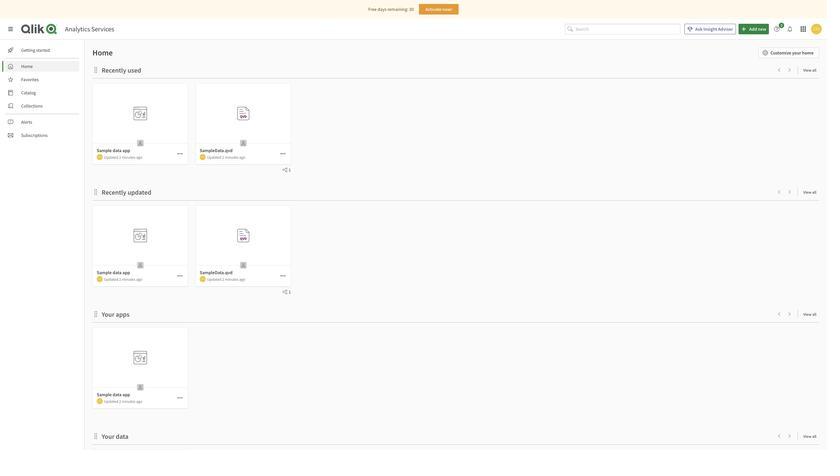 Task type: vqa. For each thing, say whether or not it's contained in the screenshot.
Add new
yes



Task type: locate. For each thing, give the bounding box(es) containing it.
view
[[804, 68, 812, 73], [804, 190, 812, 195], [804, 312, 812, 317], [804, 434, 812, 439]]

0 vertical spatial move collection image
[[93, 189, 99, 195]]

activate now! link
[[419, 4, 459, 15]]

2 view all from the top
[[804, 190, 817, 195]]

your
[[102, 311, 115, 319], [102, 433, 115, 441]]

move collection image left recently updated
[[93, 189, 99, 195]]

0 vertical spatial sample data app
[[97, 148, 130, 154]]

1 horizontal spatial home
[[93, 48, 113, 58]]

0 vertical spatial your
[[102, 311, 115, 319]]

0 horizontal spatial home
[[21, 63, 33, 69]]

0 vertical spatial move collection image
[[93, 67, 99, 73]]

move collection image
[[93, 67, 99, 73], [93, 311, 99, 318]]

2 vertical spatial sample
[[97, 392, 112, 398]]

collections
[[21, 103, 43, 109]]

1 1 from the top
[[289, 167, 291, 173]]

2 1 from the top
[[289, 289, 291, 295]]

add
[[750, 26, 758, 32]]

analytics services
[[65, 25, 114, 33]]

1 vertical spatial move collection image
[[93, 311, 99, 318]]

services
[[91, 25, 114, 33]]

1 button
[[280, 167, 291, 173], [280, 289, 291, 295]]

4 view all from the top
[[804, 434, 817, 439]]

2 vertical spatial app
[[123, 392, 130, 398]]

data
[[113, 148, 122, 154], [113, 270, 122, 276], [113, 392, 122, 398], [116, 433, 129, 441]]

2 sample data app from the top
[[97, 270, 130, 276]]

free days remaining: 30
[[369, 6, 414, 12]]

1 vertical spatial move collection image
[[93, 433, 99, 440]]

ask insight advisor button
[[685, 24, 737, 34]]

2 1 button from the top
[[280, 289, 291, 295]]

0 vertical spatial app
[[123, 148, 130, 154]]

updated 2 minutes ago
[[104, 155, 142, 160], [207, 155, 245, 160], [104, 277, 142, 282], [207, 277, 245, 282], [104, 399, 142, 404]]

advisor
[[719, 26, 734, 32]]

personal element
[[135, 138, 146, 149], [238, 138, 249, 149], [135, 260, 146, 271], [238, 260, 249, 271], [135, 383, 146, 393]]

sample data app for recently updated
[[97, 270, 130, 276]]

1 vertical spatial your
[[102, 433, 115, 441]]

home down services on the left top
[[93, 48, 113, 58]]

1 view all from the top
[[804, 68, 817, 73]]

your
[[793, 50, 802, 56]]

3 view all from the top
[[804, 312, 817, 317]]

home
[[93, 48, 113, 58], [21, 63, 33, 69]]

minutes
[[122, 155, 135, 160], [225, 155, 239, 160], [122, 277, 135, 282], [225, 277, 239, 282], [122, 399, 135, 404]]

2 view from the top
[[804, 190, 812, 195]]

sample for recently updated
[[97, 270, 112, 276]]

1 vertical spatial sample
[[97, 270, 112, 276]]

1 vertical spatial sample data app
[[97, 270, 130, 276]]

1 button for used
[[280, 167, 291, 173]]

move collection image left recently used
[[93, 67, 99, 73]]

move collection image left your data
[[93, 433, 99, 440]]

view all
[[804, 68, 817, 73], [804, 190, 817, 195], [804, 312, 817, 317], [804, 434, 817, 439]]

your apps
[[102, 311, 130, 319]]

1 1 button from the top
[[280, 167, 291, 173]]

home up favorites
[[21, 63, 33, 69]]

1
[[289, 167, 291, 173], [289, 289, 291, 295]]

favorites
[[21, 77, 39, 83]]

updated
[[128, 188, 151, 197]]

3
[[781, 23, 783, 28]]

1 for recently updated
[[289, 289, 291, 295]]

apps
[[116, 311, 130, 319]]

3 view from the top
[[804, 312, 812, 317]]

2 vertical spatial sample data app
[[97, 392, 130, 398]]

move collection image left your apps
[[93, 311, 99, 318]]

view all link
[[804, 66, 820, 74], [804, 188, 820, 196], [804, 310, 820, 319], [804, 433, 820, 441]]

view for recently updated
[[804, 190, 812, 195]]

now!
[[443, 6, 453, 12]]

view for your apps
[[804, 312, 812, 317]]

30
[[410, 6, 414, 12]]

1 vertical spatial home
[[21, 63, 33, 69]]

recently
[[102, 66, 126, 74], [102, 188, 126, 197]]

all
[[813, 68, 817, 73], [813, 190, 817, 195], [813, 312, 817, 317], [813, 434, 817, 439]]

4 view all link from the top
[[804, 433, 820, 441]]

customize
[[771, 50, 792, 56]]

0 vertical spatial sample
[[97, 148, 112, 154]]

4 all from the top
[[813, 434, 817, 439]]

0 vertical spatial 1 button
[[280, 167, 291, 173]]

1 sample from the top
[[97, 148, 112, 154]]

2 view all link from the top
[[804, 188, 820, 196]]

started
[[36, 47, 50, 53]]

christina overa image
[[812, 24, 822, 34], [200, 154, 206, 160], [97, 277, 103, 282], [200, 277, 206, 282]]

move collection image
[[93, 189, 99, 195], [93, 433, 99, 440]]

recently left updated
[[102, 188, 126, 197]]

sampledata.qvd
[[237, 137, 264, 142], [200, 148, 233, 154], [237, 259, 264, 264], [200, 270, 233, 276]]

1 vertical spatial 1 button
[[280, 289, 291, 295]]

recently updated link
[[102, 188, 154, 197]]

recently updated
[[102, 188, 151, 197]]

2
[[119, 155, 121, 160], [222, 155, 224, 160], [119, 277, 121, 282], [222, 277, 224, 282], [119, 399, 121, 404]]

1 vertical spatial christina overa image
[[97, 399, 103, 405]]

christina overa element
[[97, 154, 103, 160], [200, 154, 206, 160], [97, 277, 103, 282], [200, 277, 206, 282], [97, 399, 103, 405]]

2 sample from the top
[[97, 270, 112, 276]]

christina overa image
[[97, 154, 103, 160], [97, 399, 103, 405]]

your data
[[102, 433, 129, 441]]

2 app from the top
[[123, 270, 130, 276]]

3 sample from the top
[[97, 392, 112, 398]]

2 all from the top
[[813, 190, 817, 195]]

updated
[[104, 155, 118, 160], [207, 155, 222, 160], [104, 277, 118, 282], [207, 277, 222, 282], [104, 399, 118, 404]]

recently for recently updated
[[102, 188, 126, 197]]

app
[[123, 148, 130, 154], [123, 270, 130, 276], [123, 392, 130, 398]]

your apps link
[[102, 311, 132, 319]]

4 view from the top
[[804, 434, 812, 439]]

sample
[[97, 148, 112, 154], [97, 270, 112, 276], [97, 392, 112, 398]]

analytics
[[65, 25, 90, 33]]

1 vertical spatial app
[[123, 270, 130, 276]]

1 all from the top
[[813, 68, 817, 73]]

1 vertical spatial 1
[[289, 289, 291, 295]]

move collection image for recently
[[93, 67, 99, 73]]

3 all from the top
[[813, 312, 817, 317]]

0 vertical spatial home
[[93, 48, 113, 58]]

1 view from the top
[[804, 68, 812, 73]]

all for your data
[[813, 434, 817, 439]]

0 vertical spatial recently
[[102, 66, 126, 74]]

ago
[[136, 155, 142, 160], [239, 155, 245, 160], [136, 277, 142, 282], [239, 277, 245, 282], [136, 399, 142, 404]]

1 for recently used
[[289, 167, 291, 173]]

sample data app
[[97, 148, 130, 154], [97, 270, 130, 276], [97, 392, 130, 398]]

subscriptions link
[[5, 130, 79, 141]]

1 view all link from the top
[[804, 66, 820, 74]]

1 button for updated
[[280, 289, 291, 295]]

more actions image
[[281, 151, 286, 157], [177, 274, 183, 279], [281, 274, 286, 279], [177, 396, 183, 401]]

1 vertical spatial recently
[[102, 188, 126, 197]]

recently left used
[[102, 66, 126, 74]]

1 sample data app from the top
[[97, 148, 130, 154]]

0 vertical spatial christina overa image
[[97, 154, 103, 160]]

0 vertical spatial 1
[[289, 167, 291, 173]]

getting started link
[[5, 45, 79, 56]]

getting started
[[21, 47, 50, 53]]

your data link
[[102, 433, 131, 441]]

3 view all link from the top
[[804, 310, 820, 319]]

1 app from the top
[[123, 148, 130, 154]]

home inside navigation pane element
[[21, 63, 33, 69]]



Task type: describe. For each thing, give the bounding box(es) containing it.
app for used
[[123, 148, 130, 154]]

view for your data
[[804, 434, 812, 439]]

alerts
[[21, 119, 32, 125]]

view all for your data
[[804, 434, 817, 439]]

item.dataset group
[[90, 448, 193, 451]]

all for your apps
[[813, 312, 817, 317]]

3 sample data app from the top
[[97, 392, 130, 398]]

remaining:
[[388, 6, 409, 12]]

Search text field
[[576, 24, 681, 34]]

navigation pane element
[[0, 42, 84, 143]]

sample data app for recently used
[[97, 148, 130, 154]]

move collection image for your
[[93, 433, 99, 440]]

view all for recently updated
[[804, 190, 817, 195]]

add new
[[750, 26, 767, 32]]

view all link for recently updated
[[804, 188, 820, 196]]

analytics services element
[[65, 25, 114, 33]]

view all for recently used
[[804, 68, 817, 73]]

alerts link
[[5, 117, 79, 128]]

customize your home
[[771, 50, 814, 56]]

sample for recently used
[[97, 148, 112, 154]]

all for recently used
[[813, 68, 817, 73]]

searchbar element
[[565, 24, 681, 34]]

3 button
[[772, 23, 787, 34]]

recently used
[[102, 66, 141, 74]]

catalog link
[[5, 88, 79, 98]]

move collection image for your
[[93, 311, 99, 318]]

your for your data
[[102, 433, 115, 441]]

view all link for your data
[[804, 433, 820, 441]]

recently used link
[[102, 66, 144, 74]]

view all link for your apps
[[804, 310, 820, 319]]

activate now!
[[426, 6, 453, 12]]

catalog
[[21, 90, 36, 96]]

favorites link
[[5, 74, 79, 85]]

home link
[[5, 61, 79, 72]]

2 christina overa image from the top
[[97, 399, 103, 405]]

close sidebar menu image
[[8, 26, 13, 32]]

app for updated
[[123, 270, 130, 276]]

free
[[369, 6, 377, 12]]

home main content
[[82, 40, 828, 451]]

insight
[[704, 26, 718, 32]]

customize your home button
[[759, 48, 820, 58]]

view for recently used
[[804, 68, 812, 73]]

all for recently updated
[[813, 190, 817, 195]]

subscriptions
[[21, 132, 48, 138]]

3 app from the top
[[123, 392, 130, 398]]

days
[[378, 6, 387, 12]]

1 christina overa image from the top
[[97, 154, 103, 160]]

new
[[758, 26, 767, 32]]

view all link for recently used
[[804, 66, 820, 74]]

view all for your apps
[[804, 312, 817, 317]]

getting
[[21, 47, 35, 53]]

add new button
[[739, 24, 770, 34]]

home inside main content
[[93, 48, 113, 58]]

activate
[[426, 6, 442, 12]]

recently for recently used
[[102, 66, 126, 74]]

more actions image
[[177, 151, 183, 157]]

move collection image for recently
[[93, 189, 99, 195]]

ask
[[696, 26, 703, 32]]

home
[[803, 50, 814, 56]]

collections link
[[5, 101, 79, 111]]

your for your apps
[[102, 311, 115, 319]]

used
[[128, 66, 141, 74]]

ask insight advisor
[[696, 26, 734, 32]]



